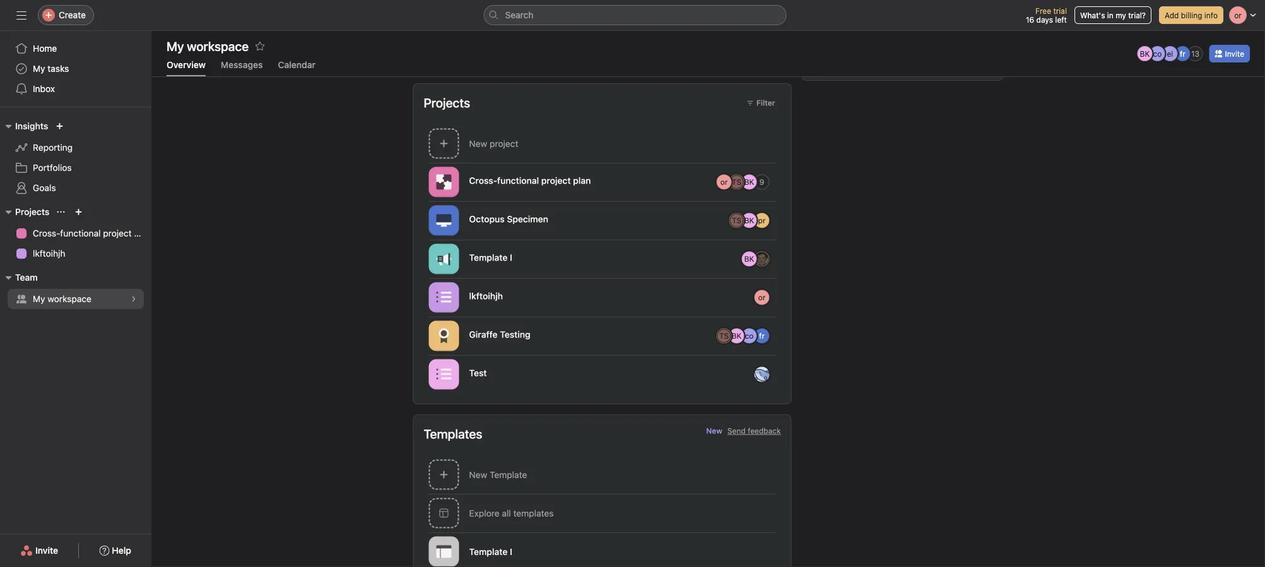 Task type: locate. For each thing, give the bounding box(es) containing it.
0 vertical spatial toggle project starred status image
[[554, 216, 561, 223]]

new template
[[469, 470, 527, 480]]

1 vertical spatial co
[[745, 332, 754, 341]]

bk
[[1140, 49, 1150, 58], [745, 178, 755, 187], [745, 216, 755, 225], [745, 255, 755, 264], [732, 332, 742, 341]]

add to starred image
[[255, 41, 265, 51]]

billing
[[1182, 11, 1203, 20]]

pr
[[759, 216, 766, 225]]

0 vertical spatial list image
[[437, 290, 452, 305]]

1 horizontal spatial cross-functional project plan
[[469, 175, 591, 186]]

1 horizontal spatial toggle project starred status image
[[554, 216, 561, 223]]

ts
[[732, 178, 742, 187], [732, 216, 742, 225], [720, 332, 729, 341]]

templates
[[514, 508, 554, 519]]

list image
[[437, 290, 452, 305], [437, 367, 452, 382]]

octopus
[[469, 214, 505, 224]]

0 horizontal spatial fr
[[759, 332, 765, 341]]

1 vertical spatial my
[[33, 294, 45, 304]]

projects up new project
[[424, 95, 470, 110]]

my
[[1116, 11, 1127, 20]]

cross- down show options, current sort, top 'icon'
[[33, 228, 60, 239]]

1 vertical spatial toggle project starred status image
[[492, 370, 500, 377]]

or down ja
[[759, 293, 766, 302]]

create
[[59, 10, 86, 20]]

my inside "link"
[[33, 63, 45, 74]]

0 horizontal spatial lkftoihjh
[[33, 248, 65, 259]]

2 list image from the top
[[437, 367, 452, 382]]

template inside template i link
[[469, 547, 508, 557]]

1 vertical spatial list image
[[437, 367, 452, 382]]

0 vertical spatial project
[[490, 138, 519, 149]]

toggle project starred status image right specimen
[[554, 216, 561, 223]]

1 vertical spatial or
[[759, 293, 766, 302]]

1 vertical spatial invite button
[[12, 540, 66, 562]]

1 horizontal spatial cross-
[[469, 175, 497, 186]]

free
[[1036, 6, 1052, 15]]

my down team
[[33, 294, 45, 304]]

0 vertical spatial new
[[469, 138, 488, 149]]

new
[[469, 138, 488, 149], [707, 427, 723, 436], [469, 470, 488, 480]]

1 i from the top
[[510, 253, 513, 263]]

i for template icon
[[510, 547, 513, 557]]

1 vertical spatial plan
[[134, 228, 151, 239]]

2 my from the top
[[33, 294, 45, 304]]

list image down megaphone icon
[[437, 290, 452, 305]]

0 horizontal spatial toggle project starred status image
[[492, 370, 500, 377]]

0 vertical spatial template
[[469, 253, 508, 263]]

testing
[[500, 330, 531, 340]]

template i down explore
[[469, 547, 513, 557]]

show options image right ja
[[776, 254, 786, 264]]

1 vertical spatial lkftoihjh
[[469, 291, 503, 301]]

1 list image from the top
[[437, 290, 452, 305]]

2 vertical spatial ts
[[720, 332, 729, 341]]

0 vertical spatial fr
[[1180, 49, 1186, 58]]

2 horizontal spatial project
[[542, 175, 571, 186]]

0 horizontal spatial co
[[745, 332, 754, 341]]

template i link
[[414, 533, 791, 568]]

functional inside projects element
[[60, 228, 101, 239]]

fr up ra
[[759, 332, 765, 341]]

0 horizontal spatial projects
[[15, 207, 49, 217]]

1 horizontal spatial functional
[[497, 175, 539, 186]]

0 horizontal spatial functional
[[60, 228, 101, 239]]

1 my from the top
[[33, 63, 45, 74]]

1 show options image from the top
[[776, 216, 786, 226]]

0 horizontal spatial cross-
[[33, 228, 60, 239]]

template i
[[469, 253, 513, 263], [469, 547, 513, 557]]

add
[[1165, 11, 1179, 20]]

1 horizontal spatial fr
[[1180, 49, 1186, 58]]

template
[[469, 253, 508, 263], [490, 470, 527, 480], [469, 547, 508, 557]]

portfolios
[[33, 163, 72, 173]]

filter
[[757, 98, 776, 107]]

1 vertical spatial invite
[[35, 546, 58, 556]]

0 vertical spatial lkftoihjh
[[33, 248, 65, 259]]

2 i from the top
[[510, 547, 513, 557]]

my
[[33, 63, 45, 74], [33, 294, 45, 304]]

specimen
[[507, 214, 549, 224]]

2 vertical spatial template
[[469, 547, 508, 557]]

cross-functional project plan up specimen
[[469, 175, 591, 186]]

0 vertical spatial show options image
[[776, 216, 786, 226]]

2 template i from the top
[[469, 547, 513, 557]]

1 vertical spatial i
[[510, 547, 513, 557]]

new for projects
[[469, 138, 488, 149]]

1 vertical spatial cross-
[[33, 228, 60, 239]]

fr right el
[[1180, 49, 1186, 58]]

template i for megaphone icon
[[469, 253, 513, 263]]

lkftoihjh
[[33, 248, 65, 259], [469, 291, 503, 301]]

template i down octopus
[[469, 253, 513, 263]]

0 vertical spatial plan
[[573, 175, 591, 186]]

1 vertical spatial cross-functional project plan
[[33, 228, 151, 239]]

cross-functional project plan
[[469, 175, 591, 186], [33, 228, 151, 239]]

cross-functional project plan down the new project or portfolio icon
[[33, 228, 151, 239]]

or left 9 at the right top of page
[[721, 178, 728, 187]]

template for template icon
[[469, 547, 508, 557]]

functional up octopus specimen
[[497, 175, 539, 186]]

invite
[[1226, 49, 1245, 58], [35, 546, 58, 556]]

show options, current sort, top image
[[57, 208, 65, 216]]

0 vertical spatial cross-
[[469, 175, 497, 186]]

my for my workspace
[[33, 294, 45, 304]]

ja
[[758, 255, 766, 264]]

projects down goals
[[15, 207, 49, 217]]

cross-functional project plan link
[[8, 223, 151, 244]]

2 vertical spatial project
[[103, 228, 132, 239]]

new send feedback
[[707, 427, 781, 436]]

my workspace link
[[8, 289, 144, 309]]

1 show options image from the top
[[776, 254, 786, 264]]

show options image right ra
[[776, 370, 786, 380]]

13
[[1192, 49, 1200, 58]]

i
[[510, 253, 513, 263], [510, 547, 513, 557]]

list image left test
[[437, 367, 452, 382]]

0 horizontal spatial plan
[[134, 228, 151, 239]]

show options image for lkftoihjh
[[776, 293, 786, 303]]

1 vertical spatial functional
[[60, 228, 101, 239]]

plan
[[573, 175, 591, 186], [134, 228, 151, 239]]

test
[[469, 368, 487, 378]]

0 vertical spatial i
[[510, 253, 513, 263]]

1 horizontal spatial invite
[[1226, 49, 1245, 58]]

free trial 16 days left
[[1026, 6, 1067, 24]]

2 show options image from the top
[[776, 370, 786, 380]]

new for templates
[[469, 470, 488, 480]]

ts for octopus specimen
[[732, 216, 742, 225]]

3 show options image from the top
[[776, 331, 786, 341]]

lkftoihjh up team
[[33, 248, 65, 259]]

0 vertical spatial invite
[[1226, 49, 1245, 58]]

project
[[490, 138, 519, 149], [542, 175, 571, 186], [103, 228, 132, 239]]

template down explore
[[469, 547, 508, 557]]

1 vertical spatial projects
[[15, 207, 49, 217]]

toggle project starred status image
[[554, 216, 561, 223], [492, 370, 500, 377]]

0 vertical spatial show options image
[[776, 254, 786, 264]]

template down octopus
[[469, 253, 508, 263]]

left
[[1056, 15, 1067, 24]]

0 vertical spatial projects
[[424, 95, 470, 110]]

0 vertical spatial my
[[33, 63, 45, 74]]

1 vertical spatial show options image
[[776, 293, 786, 303]]

1 vertical spatial show options image
[[776, 370, 786, 380]]

ts for cross-functional project plan
[[732, 178, 742, 187]]

el
[[1168, 49, 1174, 58]]

2 vertical spatial show options image
[[776, 331, 786, 341]]

projects
[[424, 95, 470, 110], [15, 207, 49, 217]]

my inside teams element
[[33, 294, 45, 304]]

my workspace
[[33, 294, 91, 304]]

template up "all"
[[490, 470, 527, 480]]

cross- down new project
[[469, 175, 497, 186]]

info
[[1205, 11, 1218, 20]]

add billing info button
[[1160, 6, 1224, 24]]

0 horizontal spatial or
[[721, 178, 728, 187]]

0 vertical spatial invite button
[[1210, 45, 1251, 62]]

0 vertical spatial or
[[721, 178, 728, 187]]

2 show options image from the top
[[776, 293, 786, 303]]

lkftoihjh up giraffe
[[469, 291, 503, 301]]

i down explore all templates
[[510, 547, 513, 557]]

invite button
[[1210, 45, 1251, 62], [12, 540, 66, 562]]

functional up lkftoihjh link
[[60, 228, 101, 239]]

functional
[[497, 175, 539, 186], [60, 228, 101, 239]]

bk for megaphone icon
[[745, 255, 755, 264]]

my left the tasks
[[33, 63, 45, 74]]

show options image for giraffe testing
[[776, 331, 786, 341]]

1 horizontal spatial or
[[759, 293, 766, 302]]

add billing info
[[1165, 11, 1218, 20]]

what's in my trial?
[[1081, 11, 1146, 20]]

1 template i from the top
[[469, 253, 513, 263]]

1 vertical spatial template i
[[469, 547, 513, 557]]

inbox
[[33, 84, 55, 94]]

co
[[1154, 49, 1162, 58], [745, 332, 754, 341]]

show options image
[[776, 216, 786, 226], [776, 293, 786, 303], [776, 331, 786, 341]]

0 vertical spatial co
[[1154, 49, 1162, 58]]

show options image
[[776, 254, 786, 264], [776, 370, 786, 380]]

0 vertical spatial ts
[[732, 178, 742, 187]]

i down octopus specimen
[[510, 253, 513, 263]]

cross-
[[469, 175, 497, 186], [33, 228, 60, 239]]

or
[[721, 178, 728, 187], [759, 293, 766, 302]]

0 vertical spatial functional
[[497, 175, 539, 186]]

home
[[33, 43, 57, 54]]

toggle project starred status image right test
[[492, 370, 500, 377]]

messages link
[[221, 60, 263, 76]]

insights element
[[0, 115, 152, 201]]

explore all templates
[[469, 508, 554, 519]]

0 vertical spatial template i
[[469, 253, 513, 263]]

hide sidebar image
[[16, 10, 27, 20]]

1 vertical spatial ts
[[732, 216, 742, 225]]

home link
[[8, 39, 144, 59]]

fr
[[1180, 49, 1186, 58], [759, 332, 765, 341]]

1 horizontal spatial invite button
[[1210, 45, 1251, 62]]

1 vertical spatial fr
[[759, 332, 765, 341]]

0 horizontal spatial cross-functional project plan
[[33, 228, 151, 239]]

2 vertical spatial new
[[469, 470, 488, 480]]



Task type: describe. For each thing, give the bounding box(es) containing it.
overview
[[167, 60, 206, 70]]

1 vertical spatial template
[[490, 470, 527, 480]]

messages
[[221, 60, 263, 70]]

all
[[502, 508, 511, 519]]

search button
[[484, 5, 787, 25]]

giraffe
[[469, 330, 498, 340]]

bk for computer image
[[745, 216, 755, 225]]

create button
[[38, 5, 94, 25]]

9
[[760, 178, 765, 187]]

16
[[1026, 15, 1035, 24]]

days
[[1037, 15, 1054, 24]]

portfolios link
[[8, 158, 144, 178]]

plan inside projects element
[[134, 228, 151, 239]]

my workspace
[[167, 39, 249, 53]]

send
[[728, 427, 746, 436]]

what's in my trial? button
[[1075, 6, 1152, 24]]

new project
[[469, 138, 519, 149]]

template for megaphone icon
[[469, 253, 508, 263]]

puzzle image
[[437, 175, 452, 190]]

cross- inside projects element
[[33, 228, 60, 239]]

search list box
[[484, 5, 787, 25]]

tasks
[[48, 63, 69, 74]]

lkftoihjh inside projects element
[[33, 248, 65, 259]]

toggle project starred status image for test
[[492, 370, 500, 377]]

giraffe testing
[[469, 330, 531, 340]]

projects button
[[0, 205, 49, 220]]

new image
[[56, 122, 63, 130]]

in
[[1108, 11, 1114, 20]]

projects inside dropdown button
[[15, 207, 49, 217]]

templates
[[424, 427, 483, 442]]

1 vertical spatial new
[[707, 427, 723, 436]]

filter button
[[741, 94, 781, 112]]

1 horizontal spatial project
[[490, 138, 519, 149]]

lkftoihjh link
[[8, 244, 144, 264]]

overview link
[[167, 60, 206, 76]]

1 horizontal spatial lkftoihjh
[[469, 291, 503, 301]]

help button
[[91, 540, 139, 562]]

trial
[[1054, 6, 1067, 15]]

send feedback link
[[728, 425, 781, 437]]

i for megaphone icon
[[510, 253, 513, 263]]

list image for ra
[[437, 367, 452, 382]]

new project or portfolio image
[[75, 208, 82, 216]]

ribbon image
[[437, 329, 452, 344]]

what's
[[1081, 11, 1106, 20]]

team
[[15, 272, 38, 283]]

trial?
[[1129, 11, 1146, 20]]

calendar link
[[278, 60, 316, 76]]

octopus specimen
[[469, 214, 549, 224]]

my tasks
[[33, 63, 69, 74]]

megaphone image
[[437, 252, 452, 267]]

search
[[505, 10, 534, 20]]

my for my tasks
[[33, 63, 45, 74]]

0 horizontal spatial project
[[103, 228, 132, 239]]

my tasks link
[[8, 59, 144, 79]]

0 horizontal spatial invite
[[35, 546, 58, 556]]

goals link
[[8, 178, 144, 198]]

1 vertical spatial project
[[542, 175, 571, 186]]

bk for the puzzle image on the left of page
[[745, 178, 755, 187]]

toggle project starred status image for octopus specimen
[[554, 216, 561, 223]]

team button
[[0, 270, 38, 285]]

template image
[[437, 544, 452, 560]]

1 horizontal spatial co
[[1154, 49, 1162, 58]]

help
[[112, 546, 131, 556]]

insights
[[15, 121, 48, 131]]

see details, my workspace image
[[130, 295, 138, 303]]

ra
[[757, 370, 767, 379]]

explore
[[469, 508, 500, 519]]

cross-functional project plan inside projects element
[[33, 228, 151, 239]]

template i for template icon
[[469, 547, 513, 557]]

reporting link
[[8, 138, 144, 158]]

calendar
[[278, 60, 316, 70]]

projects element
[[0, 201, 152, 266]]

inbox link
[[8, 79, 144, 99]]

goals
[[33, 183, 56, 193]]

insights button
[[0, 119, 48, 134]]

computer image
[[437, 213, 452, 228]]

0 horizontal spatial invite button
[[12, 540, 66, 562]]

teams element
[[0, 266, 152, 312]]

0 vertical spatial cross-functional project plan
[[469, 175, 591, 186]]

1 horizontal spatial plan
[[573, 175, 591, 186]]

global element
[[0, 31, 152, 107]]

list image for or
[[437, 290, 452, 305]]

1 horizontal spatial projects
[[424, 95, 470, 110]]

workspace
[[48, 294, 91, 304]]

feedback
[[748, 427, 781, 436]]

reporting
[[33, 142, 73, 153]]



Task type: vqa. For each thing, say whether or not it's contained in the screenshot.
the fr
yes



